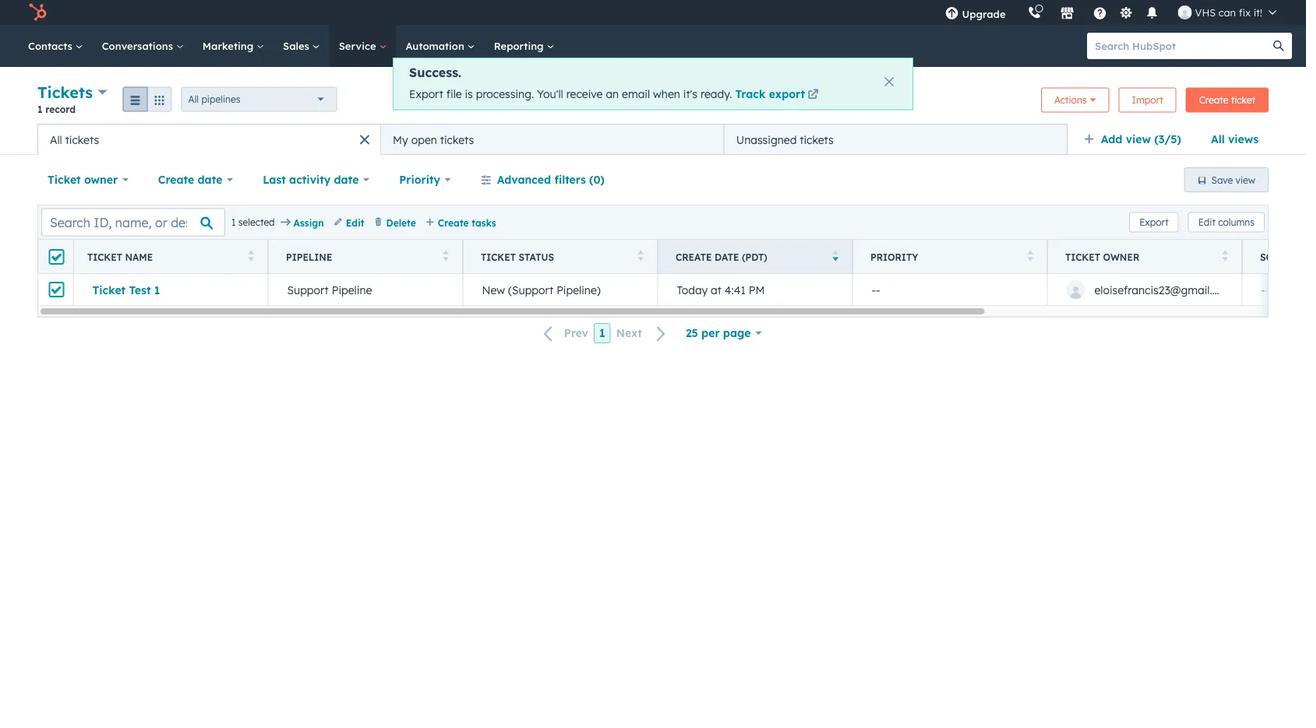 Task type: locate. For each thing, give the bounding box(es) containing it.
1 horizontal spatial tickets
[[440, 133, 474, 147]]

press to sort. image for pipeline
[[443, 251, 449, 261]]

test
[[129, 283, 151, 297]]

create left ticket
[[1199, 94, 1228, 106]]

notifications image
[[1145, 7, 1159, 21]]

0 vertical spatial priority
[[399, 173, 440, 187]]

all views
[[1211, 132, 1259, 146]]

(3/5)
[[1154, 132, 1181, 146]]

it!
[[1254, 6, 1262, 19]]

open
[[411, 133, 437, 147]]

owner down export button
[[1103, 251, 1140, 263]]

ticket
[[48, 173, 81, 187], [87, 251, 122, 263], [481, 251, 516, 263], [1065, 251, 1100, 263], [92, 283, 126, 297]]

0 horizontal spatial edit
[[346, 217, 364, 229]]

4 press to sort. image from the left
[[1222, 251, 1228, 261]]

tickets inside button
[[65, 133, 99, 147]]

1 horizontal spatial ticket owner
[[1065, 251, 1140, 263]]

create left tasks
[[438, 217, 469, 229]]

ticket owner down the all tickets
[[48, 173, 118, 187]]

tickets
[[37, 83, 93, 102]]

tickets
[[65, 133, 99, 147], [440, 133, 474, 147], [800, 133, 834, 147]]

tasks
[[472, 217, 496, 229]]

search button
[[1266, 33, 1292, 59]]

pagination navigation
[[534, 323, 676, 344]]

create for create date (pdt)
[[676, 251, 712, 263]]

2 tickets from the left
[[440, 133, 474, 147]]

name
[[125, 251, 153, 263]]

2 press to sort. element from the left
[[443, 251, 449, 264]]

unassigned tickets button
[[724, 124, 1067, 155]]

view inside button
[[1236, 174, 1255, 186]]

at
[[711, 283, 722, 297]]

pipeline up support
[[286, 251, 332, 263]]

1 vertical spatial priority
[[870, 251, 918, 263]]

date left (pdt)
[[715, 251, 739, 263]]

priority down 'open'
[[399, 173, 440, 187]]

1 horizontal spatial export
[[1139, 217, 1169, 228]]

1 vertical spatial view
[[1236, 174, 1255, 186]]

0 horizontal spatial --
[[872, 283, 880, 297]]

my open tickets button
[[381, 124, 724, 155]]

view
[[1126, 132, 1151, 146], [1236, 174, 1255, 186]]

press to sort. image
[[443, 251, 449, 261], [638, 251, 644, 261], [1028, 251, 1033, 261], [1222, 251, 1228, 261]]

export inside success. alert
[[409, 87, 443, 101]]

unassigned tickets
[[736, 133, 834, 147]]

0 horizontal spatial view
[[1126, 132, 1151, 146]]

1 left selected
[[231, 216, 236, 228]]

1 inside tickets banner
[[37, 103, 42, 115]]

priority right descending sort. press to sort ascending. element at the right of page
[[870, 251, 918, 263]]

1 tickets from the left
[[65, 133, 99, 147]]

edit left delete button
[[346, 217, 364, 229]]

tickets right 'open'
[[440, 133, 474, 147]]

create inside 'popup button'
[[158, 173, 194, 187]]

processing.
[[476, 87, 534, 101]]

create for create ticket
[[1199, 94, 1228, 106]]

3 press to sort. element from the left
[[638, 251, 644, 264]]

you'll
[[537, 87, 563, 101]]

date right activity
[[334, 173, 359, 187]]

new (support pipeline)
[[482, 283, 601, 297]]

0 vertical spatial view
[[1126, 132, 1151, 146]]

support
[[287, 283, 329, 297]]

save view
[[1211, 174, 1255, 186]]

date for create date
[[198, 173, 222, 187]]

tickets banner
[[37, 81, 1269, 124]]

sales link
[[274, 25, 329, 67]]

1 vertical spatial ticket owner
[[1065, 251, 1140, 263]]

prev button
[[534, 324, 594, 344]]

1 horizontal spatial priority
[[870, 251, 918, 263]]

0 horizontal spatial all
[[50, 133, 62, 147]]

all inside button
[[50, 133, 62, 147]]

all down '1 record'
[[50, 133, 62, 147]]

2 horizontal spatial all
[[1211, 132, 1225, 146]]

1 for 1 record
[[37, 103, 42, 115]]

tickets button
[[37, 81, 107, 104]]

date
[[198, 173, 222, 187], [334, 173, 359, 187], [715, 251, 739, 263]]

view inside popup button
[[1126, 132, 1151, 146]]

1 vertical spatial export
[[1139, 217, 1169, 228]]

ticket owner
[[48, 173, 118, 187], [1065, 251, 1140, 263]]

reporting
[[494, 39, 547, 52]]

success.
[[409, 65, 461, 80]]

1 for 1
[[599, 327, 605, 340]]

ticket owner down export button
[[1065, 251, 1140, 263]]

date inside 'popup button'
[[198, 173, 222, 187]]

create ticket button
[[1186, 88, 1269, 113]]

0 horizontal spatial tickets
[[65, 133, 99, 147]]

1 horizontal spatial edit
[[1198, 217, 1216, 228]]

conversations
[[102, 39, 176, 52]]

1 horizontal spatial --
[[1261, 283, 1270, 297]]

2 -- from the left
[[1261, 283, 1270, 297]]

actions
[[1054, 94, 1087, 106]]

create date (pdt)
[[676, 251, 767, 263]]

1 horizontal spatial view
[[1236, 174, 1255, 186]]

3 tickets from the left
[[800, 133, 834, 147]]

3 press to sort. image from the left
[[1028, 251, 1033, 261]]

upgrade
[[962, 7, 1006, 20]]

create for create tasks
[[438, 217, 469, 229]]

upgrade image
[[945, 7, 959, 21]]

25 per page
[[686, 327, 751, 340]]

all inside "popup button"
[[188, 94, 199, 105]]

0 horizontal spatial owner
[[84, 173, 118, 187]]

4:41
[[725, 283, 746, 297]]

tickets for all tickets
[[65, 133, 99, 147]]

-- button
[[853, 274, 1047, 305], [1242, 274, 1306, 305]]

menu
[[934, 0, 1287, 25]]

1 horizontal spatial owner
[[1103, 251, 1140, 263]]

add view (3/5) button
[[1074, 124, 1201, 155]]

1 horizontal spatial date
[[334, 173, 359, 187]]

link opens in a new window image
[[808, 88, 819, 103], [808, 90, 819, 101]]

1 inside the '1' button
[[599, 327, 605, 340]]

owner down the all tickets
[[84, 173, 118, 187]]

vhs can fix it!
[[1195, 6, 1262, 19]]

1 right prev
[[599, 327, 605, 340]]

all
[[188, 94, 199, 105], [1211, 132, 1225, 146], [50, 133, 62, 147]]

new (support pipeline) button
[[463, 274, 658, 305]]

2 edit from the left
[[346, 217, 364, 229]]

menu item
[[1017, 0, 1020, 25]]

press to sort. image for ticket status
[[638, 251, 644, 261]]

save view button
[[1184, 168, 1269, 192]]

add
[[1101, 132, 1123, 146]]

assign
[[293, 217, 324, 229]]

calling icon image
[[1028, 6, 1042, 20]]

export inside button
[[1139, 217, 1169, 228]]

create ticket
[[1199, 94, 1255, 106]]

export left edit columns
[[1139, 217, 1169, 228]]

create tasks button
[[425, 216, 496, 230]]

notifications button
[[1139, 0, 1165, 25]]

create inside tickets banner
[[1199, 94, 1228, 106]]

edit
[[1198, 217, 1216, 228], [346, 217, 364, 229]]

today
[[677, 283, 708, 297]]

export
[[409, 87, 443, 101], [1139, 217, 1169, 228]]

4 - from the left
[[1266, 283, 1270, 297]]

help image
[[1093, 7, 1107, 21]]

ticket owner inside 'ticket owner' popup button
[[48, 173, 118, 187]]

all tickets button
[[37, 124, 381, 155]]

--
[[872, 283, 880, 297], [1261, 283, 1270, 297]]

1 - from the left
[[872, 283, 876, 297]]

an
[[606, 87, 619, 101]]

edit for edit columns
[[1198, 217, 1216, 228]]

press to sort. element
[[248, 251, 254, 264], [443, 251, 449, 264], [638, 251, 644, 264], [1028, 251, 1033, 264], [1222, 251, 1228, 264]]

0 horizontal spatial -- button
[[853, 274, 1047, 305]]

2 press to sort. image from the left
[[638, 251, 644, 261]]

today at 4:41 pm
[[677, 283, 765, 297]]

view right add
[[1126, 132, 1151, 146]]

4 press to sort. element from the left
[[1028, 251, 1033, 264]]

1 right test
[[154, 283, 160, 297]]

contacts link
[[19, 25, 93, 67]]

view right save
[[1236, 174, 1255, 186]]

last activity date
[[263, 173, 359, 187]]

0 horizontal spatial date
[[198, 173, 222, 187]]

3 - from the left
[[1261, 283, 1266, 297]]

2 horizontal spatial date
[[715, 251, 739, 263]]

edit left columns
[[1198, 217, 1216, 228]]

priority inside popup button
[[399, 173, 440, 187]]

2 horizontal spatial tickets
[[800, 133, 834, 147]]

prev
[[564, 327, 588, 340]]

date down all tickets button
[[198, 173, 222, 187]]

1 horizontal spatial -- button
[[1242, 274, 1306, 305]]

all left pipelines
[[188, 94, 199, 105]]

conversations link
[[93, 25, 193, 67]]

group inside tickets banner
[[123, 87, 172, 112]]

tickets down record
[[65, 133, 99, 147]]

vhs
[[1195, 6, 1216, 19]]

0 vertical spatial owner
[[84, 173, 118, 187]]

terry turtle image
[[1178, 5, 1192, 19]]

press to sort. image for ticket owner
[[1222, 251, 1228, 261]]

1 horizontal spatial all
[[188, 94, 199, 105]]

1 vertical spatial pipeline
[[332, 283, 372, 297]]

Search ID, name, or description search field
[[41, 208, 225, 237]]

2 -- button from the left
[[1242, 274, 1306, 305]]

0 horizontal spatial priority
[[399, 173, 440, 187]]

create down all tickets button
[[158, 173, 194, 187]]

1 for 1 selected
[[231, 216, 236, 228]]

ticket inside popup button
[[48, 173, 81, 187]]

create up today
[[676, 251, 712, 263]]

1 edit from the left
[[1198, 217, 1216, 228]]

1 press to sort. image from the left
[[443, 251, 449, 261]]

pipeline inside button
[[332, 283, 372, 297]]

all left views
[[1211, 132, 1225, 146]]

0 horizontal spatial export
[[409, 87, 443, 101]]

tickets right unassigned
[[800, 133, 834, 147]]

priority
[[399, 173, 440, 187], [870, 251, 918, 263]]

export down success.
[[409, 87, 443, 101]]

1 selected
[[231, 216, 275, 228]]

group
[[123, 87, 172, 112]]

pipeline right support
[[332, 283, 372, 297]]

0 horizontal spatial ticket owner
[[48, 173, 118, 187]]

is
[[465, 87, 473, 101]]

ticket
[[1231, 94, 1255, 106]]

0 vertical spatial pipeline
[[286, 251, 332, 263]]

ticket status
[[481, 251, 554, 263]]

file
[[446, 87, 462, 101]]

5 press to sort. element from the left
[[1222, 251, 1228, 264]]

1 left record
[[37, 103, 42, 115]]

0 vertical spatial export
[[409, 87, 443, 101]]

press to sort. image
[[248, 251, 254, 261]]

0 vertical spatial ticket owner
[[48, 173, 118, 187]]

create tasks
[[438, 217, 496, 229]]

1 link opens in a new window image from the top
[[808, 88, 819, 103]]

unassigned
[[736, 133, 797, 147]]

create date button
[[148, 164, 243, 196]]



Task type: describe. For each thing, give the bounding box(es) containing it.
export button
[[1129, 212, 1179, 233]]

press to sort. element for priority
[[1028, 251, 1033, 264]]

view for save
[[1236, 174, 1255, 186]]

per
[[701, 327, 720, 340]]

advanced filters (0)
[[497, 173, 605, 187]]

ready.
[[701, 87, 732, 101]]

descending sort. press to sort ascending. element
[[833, 251, 839, 264]]

descending sort. press to sort ascending. image
[[833, 251, 839, 261]]

search image
[[1273, 41, 1284, 51]]

edit button
[[333, 216, 364, 230]]

service link
[[329, 25, 396, 67]]

settings image
[[1119, 7, 1133, 21]]

all for all pipelines
[[188, 94, 199, 105]]

sales
[[283, 39, 312, 52]]

1 vertical spatial owner
[[1103, 251, 1140, 263]]

automation
[[406, 39, 467, 52]]

export for export file is processing. you'll receive an email when it's ready.
[[409, 87, 443, 101]]

all for all views
[[1211, 132, 1225, 146]]

support pipeline button
[[268, 274, 463, 305]]

new
[[482, 283, 505, 297]]

automation link
[[396, 25, 485, 67]]

hubspot link
[[19, 3, 58, 22]]

hubspot image
[[28, 3, 47, 22]]

25 per page button
[[676, 318, 772, 349]]

views
[[1228, 132, 1259, 146]]

date inside popup button
[[334, 173, 359, 187]]

import
[[1132, 94, 1163, 106]]

press to sort. image for priority
[[1028, 251, 1033, 261]]

marketplaces button
[[1051, 0, 1084, 25]]

delete
[[386, 217, 416, 229]]

all views link
[[1201, 124, 1269, 155]]

marketplaces image
[[1060, 7, 1074, 21]]

1 -- button from the left
[[853, 274, 1047, 305]]

pipelines
[[201, 94, 240, 105]]

record
[[45, 103, 76, 115]]

advanced filters (0) button
[[470, 164, 615, 196]]

success. alert
[[393, 58, 913, 110]]

tickets for unassigned tickets
[[800, 133, 834, 147]]

save
[[1211, 174, 1233, 186]]

all for all tickets
[[50, 133, 62, 147]]

press to sort. element for ticket status
[[638, 251, 644, 264]]

edit for edit
[[346, 217, 364, 229]]

track
[[735, 87, 766, 101]]

assign button
[[281, 216, 324, 230]]

all pipelines button
[[181, 87, 337, 112]]

contacts
[[28, 39, 75, 52]]

track export link
[[735, 87, 821, 103]]

priority button
[[389, 164, 461, 196]]

owner inside 'ticket owner' popup button
[[84, 173, 118, 187]]

ticket test 1
[[92, 283, 160, 297]]

support pipeline
[[287, 283, 372, 297]]

(pdt)
[[742, 251, 767, 263]]

(0)
[[589, 173, 605, 187]]

1 press to sort. element from the left
[[248, 251, 254, 264]]

edit columns
[[1198, 217, 1255, 228]]

ticket name
[[87, 251, 153, 263]]

export for export
[[1139, 217, 1169, 228]]

ticket test 1 link
[[92, 283, 249, 297]]

next button
[[611, 324, 676, 344]]

marketing link
[[193, 25, 274, 67]]

import button
[[1119, 88, 1177, 113]]

next
[[616, 327, 642, 340]]

calling icon button
[[1021, 2, 1048, 23]]

last
[[263, 173, 286, 187]]

Search HubSpot search field
[[1087, 33, 1278, 59]]

filters
[[554, 173, 586, 187]]

my open tickets
[[393, 133, 474, 147]]

activity
[[289, 173, 331, 187]]

close image
[[885, 77, 894, 87]]

last activity date button
[[253, 164, 380, 196]]

marketing
[[202, 39, 256, 52]]

date for create date (pdt)
[[715, 251, 739, 263]]

2 - from the left
[[876, 283, 880, 297]]

selected
[[238, 216, 275, 228]]

view for add
[[1126, 132, 1151, 146]]

it's
[[683, 87, 698, 101]]

source
[[1260, 251, 1299, 263]]

create for create date
[[158, 173, 194, 187]]

1 -- from the left
[[872, 283, 880, 297]]

columns
[[1218, 217, 1255, 228]]

2 link opens in a new window image from the top
[[808, 90, 819, 101]]

ticket owner button
[[37, 164, 139, 196]]

email
[[622, 87, 650, 101]]

service
[[339, 39, 379, 52]]

delete button
[[374, 216, 416, 230]]

press to sort. element for pipeline
[[443, 251, 449, 264]]

advanced
[[497, 173, 551, 187]]

create date
[[158, 173, 222, 187]]

press to sort. element for ticket owner
[[1222, 251, 1228, 264]]

export file is processing. you'll receive an email when it's ready.
[[409, 87, 735, 101]]

menu containing vhs can fix it!
[[934, 0, 1287, 25]]

vhs can fix it! button
[[1169, 0, 1286, 25]]

status
[[519, 251, 554, 263]]

fix
[[1239, 6, 1251, 19]]

can
[[1219, 6, 1236, 19]]

25
[[686, 327, 698, 340]]

edit columns button
[[1188, 212, 1265, 233]]

page
[[723, 327, 751, 340]]

export
[[769, 87, 805, 101]]



Task type: vqa. For each thing, say whether or not it's contained in the screenshot.
Ticket status's Press to sort. element
yes



